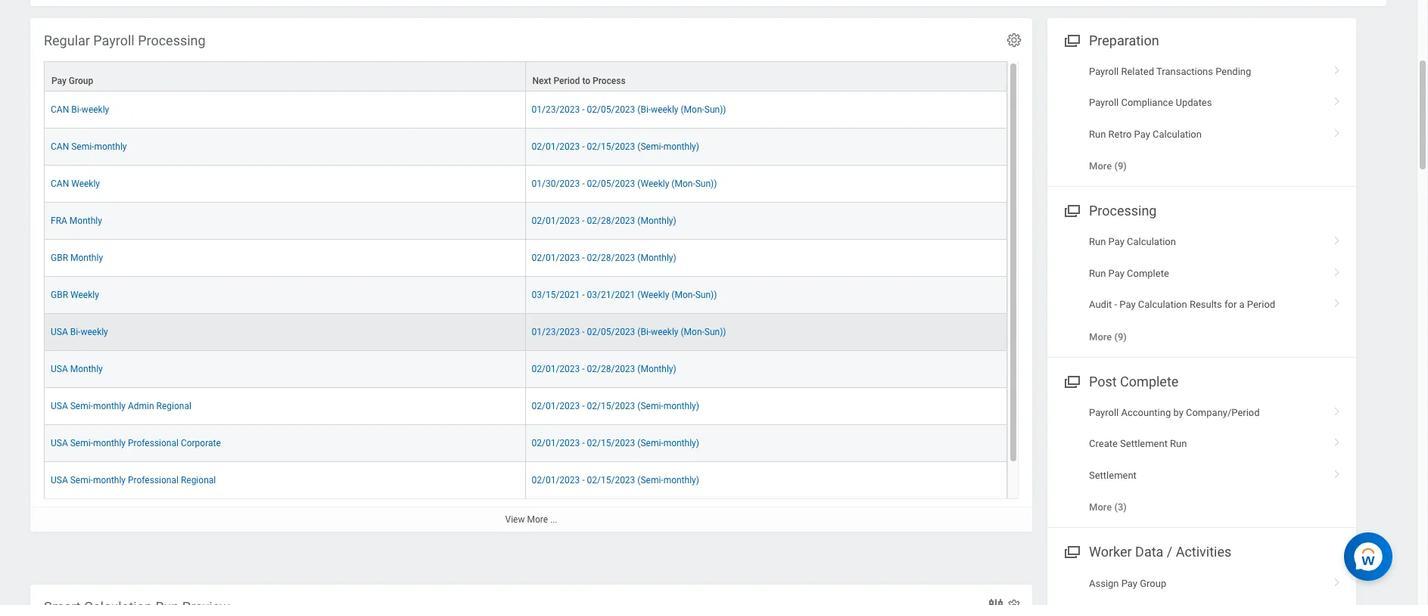 Task type: vqa. For each thing, say whether or not it's contained in the screenshot.


Task type: locate. For each thing, give the bounding box(es) containing it.
semi- for usa semi-monthly professional corporate
[[70, 438, 93, 449]]

0 vertical spatial weekly
[[71, 178, 100, 189]]

monthly) for can semi-monthly
[[663, 141, 699, 152]]

gbr down fra
[[51, 253, 68, 263]]

4 chevron right image from the top
[[1327, 262, 1347, 278]]

3 menu group image from the top
[[1061, 541, 1081, 562]]

1 list from the top
[[1047, 56, 1356, 182]]

configure smart calculation run preview image
[[1006, 598, 1022, 605]]

payroll related transactions pending
[[1089, 66, 1251, 77]]

weekly for gbr weekly
[[70, 290, 99, 300]]

...
[[550, 514, 557, 525]]

regional down the corporate
[[181, 475, 216, 486]]

professional for regional
[[128, 475, 179, 486]]

02/01/2023 - 02/28/2023  (monthly) link down 03/21/2021
[[532, 361, 676, 374]]

1 vertical spatial 02/28/2023
[[587, 253, 635, 263]]

more
[[1089, 160, 1112, 172], [1089, 331, 1112, 342], [1089, 502, 1112, 513], [527, 514, 548, 525]]

settlement
[[1120, 439, 1168, 450], [1089, 470, 1137, 481]]

row containing can semi-monthly
[[44, 129, 1007, 166]]

1 02/01/2023 - 02/15/2023  (semi-monthly) link from the top
[[532, 138, 699, 152]]

list for post complete
[[1047, 397, 1356, 523]]

3 02/28/2023 from the top
[[587, 364, 635, 374]]

2 professional from the top
[[128, 475, 179, 486]]

2 more (9) from the top
[[1089, 331, 1127, 342]]

1 vertical spatial (9)
[[1114, 331, 1127, 342]]

2 vertical spatial 02/28/2023
[[587, 364, 635, 374]]

4 02/01/2023 - 02/15/2023  (semi-monthly) from the top
[[532, 475, 699, 486]]

semi- down usa semi-monthly professional corporate
[[70, 475, 93, 486]]

01/23/2023 - 02/05/2023  (bi-weekly (mon-sun)) link
[[532, 101, 726, 115], [532, 324, 726, 337]]

4 row from the top
[[44, 166, 1007, 203]]

list for preparation
[[1047, 56, 1356, 182]]

more down 'retro'
[[1089, 160, 1112, 172]]

payroll accounting by company/period link
[[1047, 397, 1356, 429]]

0 vertical spatial more (9) link
[[1047, 150, 1356, 182]]

1 horizontal spatial period
[[1247, 299, 1275, 310]]

usa semi-monthly admin regional link
[[51, 398, 191, 412]]

monthly for fra monthly
[[69, 216, 102, 226]]

corporate
[[181, 438, 221, 449]]

(9) down 'retro'
[[1114, 160, 1127, 172]]

semi- for usa semi-monthly professional regional
[[70, 475, 93, 486]]

02/01/2023 - 02/28/2023  (monthly) down 03/21/2021
[[532, 364, 676, 374]]

settlement up more (3) dropdown button
[[1089, 470, 1137, 481]]

2 vertical spatial list
[[1047, 397, 1356, 523]]

4 (semi- from the top
[[637, 475, 663, 486]]

1 vertical spatial (weekly
[[637, 290, 669, 300]]

1 professional from the top
[[128, 438, 179, 449]]

more left (3)
[[1089, 502, 1112, 513]]

monthly down usa bi-weekly
[[70, 364, 103, 374]]

usa for usa bi-weekly
[[51, 327, 68, 337]]

2 02/01/2023 from the top
[[532, 216, 580, 226]]

01/23/2023 - 02/05/2023  (bi-weekly (mon-sun)) link down process
[[532, 101, 726, 115]]

1 02/01/2023 - 02/28/2023  (monthly) link from the top
[[532, 213, 676, 226]]

monthly up gbr weekly link
[[70, 253, 103, 263]]

0 vertical spatial calculation
[[1153, 128, 1202, 140]]

calculation inside "link"
[[1153, 128, 1202, 140]]

more (9) down 'retro'
[[1089, 160, 1127, 172]]

post complete
[[1089, 374, 1179, 390]]

- for can semi-monthly
[[582, 141, 585, 152]]

create settlement run
[[1089, 439, 1187, 450]]

1 can from the top
[[51, 104, 69, 115]]

monthly) for usa semi-monthly professional regional
[[663, 475, 699, 486]]

regional inside usa semi-monthly admin regional link
[[156, 401, 191, 412]]

monthly down usa semi-monthly admin regional
[[93, 438, 126, 449]]

2 more (9) button from the top
[[1089, 330, 1127, 344]]

03/21/2021
[[587, 290, 635, 300]]

4 02/01/2023 from the top
[[532, 364, 580, 374]]

1 vertical spatial 02/05/2023
[[587, 178, 635, 189]]

0 horizontal spatial group
[[69, 76, 93, 86]]

payroll for payroll accounting by company/period
[[1089, 407, 1119, 419]]

5 chevron right image from the top
[[1327, 402, 1347, 417]]

more (9) link down "payroll compliance updates" link
[[1047, 150, 1356, 182]]

payroll for payroll related transactions pending
[[1089, 66, 1119, 77]]

- for gbr monthly
[[582, 253, 585, 263]]

0 horizontal spatial processing
[[138, 32, 206, 48]]

period left to on the top left of the page
[[554, 76, 580, 86]]

1 vertical spatial menu group image
[[1061, 371, 1081, 391]]

pay right 'retro'
[[1134, 128, 1150, 140]]

1 chevron right image from the top
[[1327, 123, 1347, 138]]

1 horizontal spatial processing
[[1089, 203, 1157, 219]]

processing
[[138, 32, 206, 48], [1089, 203, 1157, 219]]

row containing usa bi-weekly
[[44, 314, 1007, 351]]

run up run pay complete
[[1089, 236, 1106, 248]]

can
[[51, 104, 69, 115], [51, 141, 69, 152], [51, 178, 69, 189]]

1 vertical spatial 01/23/2023
[[532, 327, 580, 337]]

02/15/2023 for usa semi-monthly admin regional
[[587, 401, 635, 412]]

regular
[[44, 32, 90, 48]]

list containing payroll accounting by company/period
[[1047, 397, 1356, 523]]

3 chevron right image from the top
[[1327, 231, 1347, 246]]

period
[[554, 76, 580, 86], [1247, 299, 1275, 310]]

bi-
[[71, 104, 82, 115], [70, 327, 81, 337]]

02/01/2023 - 02/15/2023  (semi-monthly) link
[[532, 138, 699, 152], [532, 398, 699, 412], [532, 435, 699, 449], [532, 472, 699, 486]]

run retro pay calculation
[[1089, 128, 1202, 140]]

1 (semi- from the top
[[637, 141, 663, 152]]

bi- down the pay group at the left top of the page
[[71, 104, 82, 115]]

2 chevron right image from the top
[[1327, 294, 1347, 309]]

group down data
[[1140, 578, 1166, 589]]

0 vertical spatial group
[[69, 76, 93, 86]]

run for run retro pay calculation
[[1089, 128, 1106, 140]]

(mon-
[[681, 104, 704, 115], [672, 178, 695, 189], [672, 290, 695, 300], [681, 327, 704, 337]]

group up can bi-weekly link
[[69, 76, 93, 86]]

12 row from the top
[[44, 462, 1007, 499]]

5 row from the top
[[44, 203, 1007, 240]]

post
[[1089, 374, 1117, 390]]

01/23/2023 - 02/05/2023  (bi-weekly (mon-sun))
[[532, 104, 726, 115], [532, 327, 726, 337]]

3 02/15/2023 from the top
[[587, 438, 635, 449]]

more (9) button down audit
[[1089, 330, 1127, 344]]

period right a
[[1247, 299, 1275, 310]]

chevron right image inside payroll accounting by company/period link
[[1327, 402, 1347, 417]]

7 row from the top
[[44, 277, 1007, 314]]

monthly for can semi-monthly
[[94, 141, 127, 152]]

monthly for usa semi-monthly admin regional
[[93, 401, 126, 412]]

(bi- down 03/15/2021 - 03/21/2021  (weekly (mon-sun))
[[637, 327, 651, 337]]

3 usa from the top
[[51, 401, 68, 412]]

0 vertical spatial 01/23/2023
[[532, 104, 580, 115]]

list containing payroll related transactions pending
[[1047, 56, 1356, 182]]

gbr
[[51, 253, 68, 263], [51, 290, 68, 300]]

pay right assign
[[1121, 578, 1137, 589]]

0 vertical spatial 02/01/2023 - 02/28/2023  (monthly) link
[[532, 213, 676, 226]]

3 (monthly) from the top
[[637, 364, 676, 374]]

2 vertical spatial monthly
[[70, 364, 103, 374]]

01/23/2023 - 02/05/2023  (bi-weekly (mon-sun)) link down 03/15/2021 - 03/21/2021  (weekly (mon-sun))
[[532, 324, 726, 337]]

3 02/01/2023 - 02/15/2023  (semi-monthly) link from the top
[[532, 435, 699, 449]]

payroll for payroll compliance updates
[[1089, 97, 1119, 108]]

1 vertical spatial more (9) button
[[1089, 330, 1127, 344]]

list containing run pay calculation
[[1047, 227, 1356, 353]]

6 chevron right image from the top
[[1327, 465, 1347, 480]]

2 vertical spatial (monthly)
[[637, 364, 676, 374]]

next period to process
[[532, 76, 626, 86]]

chevron right image for audit - pay calculation results for a period
[[1327, 294, 1347, 309]]

(bi- up 01/30/2023 - 02/05/2023  (weekly (mon-sun)) link
[[637, 104, 651, 115]]

run left 'retro'
[[1089, 128, 1106, 140]]

1 (9) from the top
[[1114, 160, 1127, 172]]

02/05/2023 right '01/30/2023'
[[587, 178, 635, 189]]

row containing fra monthly
[[44, 203, 1007, 240]]

usa semi-monthly professional regional link
[[51, 472, 216, 486]]

2 (weekly from the top
[[637, 290, 669, 300]]

1 menu group image from the top
[[1061, 200, 1081, 220]]

monthly left admin
[[93, 401, 126, 412]]

next period to process button
[[526, 62, 1007, 91]]

0 vertical spatial (9)
[[1114, 160, 1127, 172]]

1 vertical spatial monthly
[[70, 253, 103, 263]]

02/01/2023 - 02/28/2023  (monthly) link down 01/30/2023 - 02/05/2023  (weekly (mon-sun)) at the top
[[532, 213, 676, 226]]

regular payroll processing element
[[30, 18, 1032, 536]]

menu group image for worker data / activities
[[1061, 541, 1081, 562]]

0 vertical spatial monthly
[[69, 216, 102, 226]]

2 gbr from the top
[[51, 290, 68, 300]]

5 02/01/2023 from the top
[[532, 401, 580, 412]]

more (9) button down 'retro'
[[1089, 159, 1127, 173]]

02/01/2023 - 02/28/2023  (monthly) down 01/30/2023 - 02/05/2023  (weekly (mon-sun)) at the top
[[532, 216, 676, 226]]

gbr for gbr weekly
[[51, 290, 68, 300]]

payroll
[[93, 32, 134, 48], [1089, 66, 1119, 77], [1089, 97, 1119, 108], [1089, 407, 1119, 419]]

usa
[[51, 327, 68, 337], [51, 364, 68, 374], [51, 401, 68, 412], [51, 438, 68, 449], [51, 475, 68, 486]]

run pay complete link
[[1047, 258, 1356, 289]]

02/01/2023 for can semi-monthly
[[532, 141, 580, 152]]

2 more (9) link from the top
[[1047, 321, 1356, 353]]

list for processing
[[1047, 227, 1356, 353]]

02/05/2023 down 03/21/2021
[[587, 327, 635, 337]]

2 02/01/2023 - 02/28/2023  (monthly) from the top
[[532, 253, 676, 263]]

10 row from the top
[[44, 388, 1007, 425]]

1 vertical spatial weekly
[[70, 290, 99, 300]]

menu group image
[[1061, 200, 1081, 220], [1061, 371, 1081, 391], [1061, 541, 1081, 562]]

chevron right image inside create settlement run 'link'
[[1327, 433, 1347, 448]]

more left ...
[[527, 514, 548, 525]]

configure regular payroll processing image
[[1006, 32, 1022, 48]]

6 02/01/2023 from the top
[[532, 438, 580, 449]]

1 vertical spatial more (9) link
[[1047, 321, 1356, 353]]

monthly right fra
[[69, 216, 102, 226]]

assign pay group list
[[1047, 568, 1356, 605]]

0 vertical spatial menu group image
[[1061, 200, 1081, 220]]

01/23/2023 - 02/05/2023  (bi-weekly (mon-sun)) down process
[[532, 104, 726, 115]]

semi- down usa semi-monthly admin regional
[[70, 438, 93, 449]]

gbr for gbr monthly
[[51, 253, 68, 263]]

payroll down post
[[1089, 407, 1119, 419]]

- inside 01/30/2023 - 02/05/2023  (weekly (mon-sun)) link
[[582, 178, 585, 189]]

3 list from the top
[[1047, 397, 1356, 523]]

calculation
[[1153, 128, 1202, 140], [1127, 236, 1176, 248], [1138, 299, 1187, 310]]

regional inside usa semi-monthly professional regional link
[[181, 475, 216, 486]]

1 vertical spatial (bi-
[[637, 327, 651, 337]]

1 vertical spatial can
[[51, 141, 69, 152]]

1 row from the top
[[44, 61, 1007, 91]]

more (9) link
[[1047, 150, 1356, 182], [1047, 321, 1356, 353]]

2 02/01/2023 - 02/15/2023  (semi-monthly) from the top
[[532, 401, 699, 412]]

3 (semi- from the top
[[637, 438, 663, 449]]

chevron right image for updates
[[1327, 92, 1347, 107]]

1 monthly) from the top
[[663, 141, 699, 152]]

chevron right image inside "payroll compliance updates" link
[[1327, 92, 1347, 107]]

worker data / activities
[[1089, 545, 1232, 560]]

semi- down usa monthly
[[70, 401, 93, 412]]

group inside pay group popup button
[[69, 76, 93, 86]]

1 vertical spatial (monthly)
[[637, 253, 676, 263]]

0 vertical spatial processing
[[138, 32, 206, 48]]

more (9) button for preparation
[[1089, 159, 1127, 173]]

01/23/2023
[[532, 104, 580, 115], [532, 327, 580, 337]]

4 02/01/2023 - 02/15/2023  (semi-monthly) link from the top
[[532, 472, 699, 486]]

run inside "link"
[[1089, 128, 1106, 140]]

3 02/01/2023 - 02/28/2023  (monthly) link from the top
[[532, 361, 676, 374]]

menu group image for post complete
[[1061, 371, 1081, 391]]

weekly for can weekly
[[71, 178, 100, 189]]

more (9) link down results
[[1047, 321, 1356, 353]]

2 (semi- from the top
[[637, 401, 663, 412]]

0 vertical spatial (monthly)
[[637, 216, 676, 226]]

1 02/15/2023 from the top
[[587, 141, 635, 152]]

chevron right image inside audit - pay calculation results for a period link
[[1327, 294, 1347, 309]]

menu group image for processing
[[1061, 200, 1081, 220]]

(semi- for can semi-monthly
[[637, 141, 663, 152]]

regional right admin
[[156, 401, 191, 412]]

calculation up run pay complete
[[1127, 236, 1176, 248]]

can for can semi-monthly
[[51, 141, 69, 152]]

1 01/23/2023 from the top
[[532, 104, 580, 115]]

3 02/01/2023 - 02/15/2023  (semi-monthly) from the top
[[532, 438, 699, 449]]

0 vertical spatial 02/05/2023
[[587, 104, 635, 115]]

1 gbr from the top
[[51, 253, 68, 263]]

02/28/2023 down 03/21/2021
[[587, 364, 635, 374]]

payroll accounting by company/period
[[1089, 407, 1260, 419]]

1 02/05/2023 from the top
[[587, 104, 635, 115]]

5 usa from the top
[[51, 475, 68, 486]]

2 01/23/2023 - 02/05/2023  (bi-weekly (mon-sun)) link from the top
[[532, 324, 726, 337]]

professional down admin
[[128, 438, 179, 449]]

weekly
[[82, 104, 109, 115], [651, 104, 679, 115], [81, 327, 108, 337], [651, 327, 679, 337]]

7 02/01/2023 from the top
[[532, 475, 580, 486]]

chevron right image inside payroll related transactions pending link
[[1327, 60, 1347, 76]]

2 (9) from the top
[[1114, 331, 1127, 342]]

complete down run pay calculation
[[1127, 268, 1169, 279]]

professional down usa semi-monthly professional corporate
[[128, 475, 179, 486]]

1 horizontal spatial group
[[1140, 578, 1166, 589]]

run down by
[[1170, 439, 1187, 450]]

calculation left results
[[1138, 299, 1187, 310]]

- for can bi-weekly
[[582, 104, 585, 115]]

1 02/01/2023 from the top
[[532, 141, 580, 152]]

1 02/01/2023 - 02/28/2023  (monthly) from the top
[[532, 216, 676, 226]]

1 vertical spatial 01/23/2023 - 02/05/2023  (bi-weekly (mon-sun))
[[532, 327, 726, 337]]

- inside 03/15/2021 - 03/21/2021  (weekly (mon-sun)) 'link'
[[582, 290, 585, 300]]

0 vertical spatial 01/23/2023 - 02/05/2023  (bi-weekly (mon-sun))
[[532, 104, 726, 115]]

02/01/2023 - 02/28/2023  (monthly) up 03/21/2021
[[532, 253, 676, 263]]

9 row from the top
[[44, 351, 1007, 388]]

pay up can bi-weekly link
[[51, 76, 66, 86]]

1 vertical spatial processing
[[1089, 203, 1157, 219]]

chevron right image
[[1327, 60, 1347, 76], [1327, 92, 1347, 107], [1327, 231, 1347, 246], [1327, 262, 1347, 278], [1327, 402, 1347, 417], [1327, 465, 1347, 480]]

02/28/2023 down 01/30/2023 - 02/05/2023  (weekly (mon-sun)) at the top
[[587, 216, 635, 226]]

2 02/15/2023 from the top
[[587, 401, 635, 412]]

next
[[532, 76, 551, 86]]

view more ...
[[505, 514, 557, 525]]

1 (weekly from the top
[[637, 178, 669, 189]]

regional for usa semi-monthly professional regional
[[181, 475, 216, 486]]

02/01/2023 - 02/28/2023  (monthly) for fra monthly
[[532, 216, 676, 226]]

01/30/2023 - 02/05/2023  (weekly (mon-sun)) link
[[532, 175, 717, 189]]

monthly down can bi-weekly
[[94, 141, 127, 152]]

semi- for usa semi-monthly admin regional
[[70, 401, 93, 412]]

02/01/2023 - 02/15/2023  (semi-monthly)
[[532, 141, 699, 152], [532, 401, 699, 412], [532, 438, 699, 449], [532, 475, 699, 486]]

2 list from the top
[[1047, 227, 1356, 353]]

2 usa from the top
[[51, 364, 68, 374]]

2 monthly) from the top
[[663, 401, 699, 412]]

1 more (9) link from the top
[[1047, 150, 1356, 182]]

pay group
[[51, 76, 93, 86]]

3 02/01/2023 from the top
[[532, 253, 580, 263]]

1 usa from the top
[[51, 327, 68, 337]]

2 02/28/2023 from the top
[[587, 253, 635, 263]]

more (3) button
[[1089, 500, 1127, 514]]

gbr up usa bi-weekly link in the left bottom of the page
[[51, 290, 68, 300]]

2 row from the top
[[44, 91, 1007, 129]]

02/01/2023 - 02/15/2023  (semi-monthly) link for can semi-monthly
[[532, 138, 699, 152]]

2 vertical spatial 02/05/2023
[[587, 327, 635, 337]]

more (9) button
[[1089, 159, 1127, 173], [1089, 330, 1127, 344]]

(9)
[[1114, 160, 1127, 172], [1114, 331, 1127, 342]]

bi- up usa monthly link
[[70, 327, 81, 337]]

02/05/2023
[[587, 104, 635, 115], [587, 178, 635, 189], [587, 327, 635, 337]]

(monthly) for fra monthly
[[637, 216, 676, 226]]

1 more (9) from the top
[[1089, 160, 1127, 172]]

- for usa semi-monthly professional corporate
[[582, 438, 585, 449]]

(weekly inside 'link'
[[637, 290, 669, 300]]

1 vertical spatial regional
[[181, 475, 216, 486]]

0 vertical spatial bi-
[[71, 104, 82, 115]]

02/05/2023 for can bi-weekly
[[587, 104, 635, 115]]

02/01/2023 - 02/28/2023  (monthly) link
[[532, 213, 676, 226], [532, 250, 676, 263], [532, 361, 676, 374]]

(weekly for 03/21/2021
[[637, 290, 669, 300]]

can down the pay group at the left top of the page
[[51, 104, 69, 115]]

11 row from the top
[[44, 425, 1007, 462]]

0 vertical spatial (weekly
[[637, 178, 669, 189]]

chevron right image inside run retro pay calculation "link"
[[1327, 123, 1347, 138]]

4 02/15/2023 from the top
[[587, 475, 635, 486]]

chevron right image inside assign pay group link
[[1327, 573, 1347, 588]]

run pay calculation
[[1089, 236, 1176, 248]]

chevron right image inside run pay calculation link
[[1327, 231, 1347, 246]]

2 chevron right image from the top
[[1327, 92, 1347, 107]]

group inside assign pay group link
[[1140, 578, 1166, 589]]

row containing can bi-weekly
[[44, 91, 1007, 129]]

calculation down updates
[[1153, 128, 1202, 140]]

regional
[[156, 401, 191, 412], [181, 475, 216, 486]]

row containing can weekly
[[44, 166, 1007, 203]]

1 vertical spatial 02/01/2023 - 02/28/2023  (monthly) link
[[532, 250, 676, 263]]

2 vertical spatial 02/01/2023 - 02/28/2023  (monthly) link
[[532, 361, 676, 374]]

- for gbr weekly
[[582, 290, 585, 300]]

1 chevron right image from the top
[[1327, 60, 1347, 76]]

2 can from the top
[[51, 141, 69, 152]]

01/30/2023 - 02/05/2023  (weekly (mon-sun))
[[532, 178, 717, 189]]

1 vertical spatial more (9)
[[1089, 331, 1127, 342]]

1 vertical spatial professional
[[128, 475, 179, 486]]

more down audit
[[1089, 331, 1112, 342]]

to
[[582, 76, 590, 86]]

02/01/2023 for usa semi-monthly professional corporate
[[532, 438, 580, 449]]

1 (monthly) from the top
[[637, 216, 676, 226]]

0 vertical spatial gbr
[[51, 253, 68, 263]]

0 vertical spatial list
[[1047, 56, 1356, 182]]

3 monthly) from the top
[[663, 438, 699, 449]]

1 vertical spatial 01/23/2023 - 02/05/2023  (bi-weekly (mon-sun)) link
[[532, 324, 726, 337]]

01/23/2023 down next
[[532, 104, 580, 115]]

chevron right image for complete
[[1327, 262, 1347, 278]]

row
[[44, 61, 1007, 91], [44, 91, 1007, 129], [44, 129, 1007, 166], [44, 166, 1007, 203], [44, 203, 1007, 240], [44, 240, 1007, 277], [44, 277, 1007, 314], [44, 314, 1007, 351], [44, 351, 1007, 388], [44, 388, 1007, 425], [44, 425, 1007, 462], [44, 462, 1007, 499]]

monthly down usa semi-monthly professional corporate
[[93, 475, 126, 486]]

02/01/2023 for usa semi-monthly professional regional
[[532, 475, 580, 486]]

0 vertical spatial professional
[[128, 438, 179, 449]]

6 row from the top
[[44, 240, 1007, 277]]

02/01/2023 - 02/15/2023  (semi-monthly) for can semi-monthly
[[532, 141, 699, 152]]

1 vertical spatial list
[[1047, 227, 1356, 353]]

1 vertical spatial period
[[1247, 299, 1275, 310]]

weekly
[[71, 178, 100, 189], [70, 290, 99, 300]]

admin
[[128, 401, 154, 412]]

2 (monthly) from the top
[[637, 253, 676, 263]]

can bi-weekly link
[[51, 101, 109, 115]]

02/15/2023
[[587, 141, 635, 152], [587, 401, 635, 412], [587, 438, 635, 449], [587, 475, 635, 486]]

0 vertical spatial period
[[554, 76, 580, 86]]

02/28/2023 for usa monthly
[[587, 364, 635, 374]]

usa for usa semi-monthly professional corporate
[[51, 438, 68, 449]]

1 02/28/2023 from the top
[[587, 216, 635, 226]]

02/01/2023 - 02/28/2023  (monthly) link up 03/21/2021
[[532, 250, 676, 263]]

view more ... link
[[30, 507, 1032, 532]]

3 chevron right image from the top
[[1327, 433, 1347, 448]]

chevron right image
[[1327, 123, 1347, 138], [1327, 294, 1347, 309], [1327, 433, 1347, 448], [1327, 573, 1347, 588]]

more (9)
[[1089, 160, 1127, 172], [1089, 331, 1127, 342]]

01/23/2023 - 02/05/2023  (bi-weekly (mon-sun)) down 03/15/2021 - 03/21/2021  (weekly (mon-sun))
[[532, 327, 726, 337]]

payroll left the 'related' at the top
[[1089, 66, 1119, 77]]

monthly for usa semi-monthly professional regional
[[93, 475, 126, 486]]

2 02/05/2023 from the top
[[587, 178, 635, 189]]

pay inside list
[[1121, 578, 1137, 589]]

semi- up can weekly link
[[71, 141, 94, 152]]

0 horizontal spatial period
[[554, 76, 580, 86]]

usa for usa monthly
[[51, 364, 68, 374]]

run for run pay calculation
[[1089, 236, 1106, 248]]

chevron right image for assign pay group
[[1327, 573, 1347, 588]]

list
[[1047, 56, 1356, 182], [1047, 227, 1356, 353], [1047, 397, 1356, 523]]

usa monthly
[[51, 364, 103, 374]]

monthly) for usa semi-monthly professional corporate
[[663, 438, 699, 449]]

1 more (9) button from the top
[[1089, 159, 1127, 173]]

01/23/2023 down 03/15/2021
[[532, 327, 580, 337]]

1 vertical spatial 02/01/2023 - 02/28/2023  (monthly)
[[532, 253, 676, 263]]

2 02/01/2023 - 02/28/2023  (monthly) link from the top
[[532, 250, 676, 263]]

02/15/2023 for usa semi-monthly professional regional
[[587, 475, 635, 486]]

8 row from the top
[[44, 314, 1007, 351]]

payroll compliance updates
[[1089, 97, 1212, 108]]

0 vertical spatial 01/23/2023 - 02/05/2023  (bi-weekly (mon-sun)) link
[[532, 101, 726, 115]]

0 vertical spatial can
[[51, 104, 69, 115]]

weekly up fra monthly link
[[71, 178, 100, 189]]

3 row from the top
[[44, 129, 1007, 166]]

4 monthly) from the top
[[663, 475, 699, 486]]

monthly
[[69, 216, 102, 226], [70, 253, 103, 263], [70, 364, 103, 374]]

02/01/2023 for gbr monthly
[[532, 253, 580, 263]]

0 vertical spatial 02/01/2023 - 02/28/2023  (monthly)
[[532, 216, 676, 226]]

0 vertical spatial more (9)
[[1089, 160, 1127, 172]]

calculation for preparation
[[1153, 128, 1202, 140]]

a
[[1239, 299, 1245, 310]]

weekly up usa bi-weekly link in the left bottom of the page
[[70, 290, 99, 300]]

-
[[582, 104, 585, 115], [582, 141, 585, 152], [582, 178, 585, 189], [582, 216, 585, 226], [582, 253, 585, 263], [582, 290, 585, 300], [1114, 299, 1117, 310], [582, 327, 585, 337], [582, 364, 585, 374], [582, 401, 585, 412], [582, 438, 585, 449], [582, 475, 585, 486]]

0 vertical spatial more (9) button
[[1089, 159, 1127, 173]]

complete up accounting
[[1120, 374, 1179, 390]]

professional for corporate
[[128, 438, 179, 449]]

monthly)
[[663, 141, 699, 152], [663, 401, 699, 412], [663, 438, 699, 449], [663, 475, 699, 486]]

group
[[69, 76, 93, 86], [1140, 578, 1166, 589]]

2 vertical spatial 02/01/2023 - 02/28/2023  (monthly)
[[532, 364, 676, 374]]

(3)
[[1114, 502, 1127, 513]]

1 vertical spatial group
[[1140, 578, 1166, 589]]

1 vertical spatial gbr
[[51, 290, 68, 300]]

3 02/01/2023 - 02/28/2023  (monthly) from the top
[[532, 364, 676, 374]]

assign pay group link
[[1047, 568, 1356, 599]]

0 vertical spatial regional
[[156, 401, 191, 412]]

chevron right image inside 'run pay complete' link
[[1327, 262, 1347, 278]]

can up fra
[[51, 178, 69, 189]]

4 usa from the top
[[51, 438, 68, 449]]

row containing usa monthly
[[44, 351, 1007, 388]]

(9) up post complete
[[1114, 331, 1127, 342]]

2 menu group image from the top
[[1061, 371, 1081, 391]]

settlement link
[[1047, 460, 1356, 491]]

more for post complete
[[1089, 502, 1112, 513]]

02/05/2023 down process
[[587, 104, 635, 115]]

02/01/2023 - 02/15/2023  (semi-monthly) for usa semi-monthly professional corporate
[[532, 438, 699, 449]]

2 02/01/2023 - 02/15/2023  (semi-monthly) link from the top
[[532, 398, 699, 412]]

02/28/2023 for fra monthly
[[587, 216, 635, 226]]

1 vertical spatial bi-
[[70, 327, 81, 337]]

run up audit
[[1089, 268, 1106, 279]]

02/01/2023 - 02/15/2023  (semi-monthly) for usa semi-monthly admin regional
[[532, 401, 699, 412]]

0 vertical spatial (bi-
[[637, 104, 651, 115]]

more for preparation
[[1089, 160, 1112, 172]]

settlement down accounting
[[1120, 439, 1168, 450]]

pay up audit
[[1108, 268, 1125, 279]]

payroll up 'retro'
[[1089, 97, 1119, 108]]

1 02/01/2023 - 02/15/2023  (semi-monthly) from the top
[[532, 141, 699, 152]]

(monthly)
[[637, 216, 676, 226], [637, 253, 676, 263], [637, 364, 676, 374]]

worker
[[1089, 545, 1132, 560]]

/
[[1167, 545, 1172, 560]]

2 vertical spatial calculation
[[1138, 299, 1187, 310]]

more (9) down audit
[[1089, 331, 1127, 342]]

3 can from the top
[[51, 178, 69, 189]]

2 vertical spatial can
[[51, 178, 69, 189]]

can up can weekly link
[[51, 141, 69, 152]]

4 chevron right image from the top
[[1327, 573, 1347, 588]]

0 vertical spatial 02/28/2023
[[587, 216, 635, 226]]

2 vertical spatial menu group image
[[1061, 541, 1081, 562]]

02/28/2023 up 03/21/2021
[[587, 253, 635, 263]]



Task type: describe. For each thing, give the bounding box(es) containing it.
02/15/2023 for usa semi-monthly professional corporate
[[587, 438, 635, 449]]

calculation for processing
[[1138, 299, 1187, 310]]

usa bi-weekly link
[[51, 324, 108, 337]]

can semi-monthly link
[[51, 138, 127, 152]]

can weekly link
[[51, 175, 100, 189]]

2 01/23/2023 - 02/05/2023  (bi-weekly (mon-sun)) from the top
[[532, 327, 726, 337]]

audit - pay calculation results for a period
[[1089, 299, 1275, 310]]

chevron right image for transactions
[[1327, 60, 1347, 76]]

menu group image
[[1061, 29, 1081, 50]]

monthly for usa monthly
[[70, 364, 103, 374]]

02/01/2023 for usa monthly
[[532, 364, 580, 374]]

gbr weekly link
[[51, 287, 99, 300]]

- inside audit - pay calculation results for a period link
[[1114, 299, 1117, 310]]

02/15/2023 for can semi-monthly
[[587, 141, 635, 152]]

1 vertical spatial settlement
[[1089, 470, 1137, 481]]

- for fra monthly
[[582, 216, 585, 226]]

02/01/2023 for fra monthly
[[532, 216, 580, 226]]

can bi-weekly
[[51, 104, 109, 115]]

can weekly
[[51, 178, 100, 189]]

gbr weekly
[[51, 290, 99, 300]]

run pay complete
[[1089, 268, 1169, 279]]

monthly) for usa semi-monthly admin regional
[[663, 401, 699, 412]]

more (3) link
[[1047, 491, 1356, 523]]

monthly for usa semi-monthly professional corporate
[[93, 438, 126, 449]]

related
[[1121, 66, 1154, 77]]

assign pay group
[[1089, 578, 1166, 589]]

usa semi-monthly admin regional
[[51, 401, 191, 412]]

more (9) link for processing
[[1047, 321, 1356, 353]]

fra
[[51, 216, 67, 226]]

2 (bi- from the top
[[637, 327, 651, 337]]

03/15/2021
[[532, 290, 580, 300]]

transactions
[[1156, 66, 1213, 77]]

01/30/2023
[[532, 178, 580, 189]]

0 vertical spatial complete
[[1127, 268, 1169, 279]]

more (9) for processing
[[1089, 331, 1127, 342]]

pay inside popup button
[[51, 76, 66, 86]]

row containing usa semi-monthly professional regional
[[44, 462, 1007, 499]]

row containing gbr monthly
[[44, 240, 1007, 277]]

- for can weekly
[[582, 178, 585, 189]]

run pay calculation link
[[1047, 227, 1356, 258]]

usa semi-monthly professional regional
[[51, 475, 216, 486]]

process
[[593, 76, 626, 86]]

02/01/2023 - 02/15/2023  (semi-monthly) link for usa semi-monthly professional regional
[[532, 472, 699, 486]]

1 vertical spatial complete
[[1120, 374, 1179, 390]]

view
[[505, 514, 525, 525]]

02/28/2023 for gbr monthly
[[587, 253, 635, 263]]

gbr monthly link
[[51, 250, 103, 263]]

audit
[[1089, 299, 1112, 310]]

chevron right image for calculation
[[1327, 231, 1347, 246]]

audit - pay calculation results for a period link
[[1047, 289, 1356, 321]]

02/05/2023 for can weekly
[[587, 178, 635, 189]]

configure and view chart data image
[[987, 597, 1005, 605]]

weekly inside can bi-weekly link
[[82, 104, 109, 115]]

usa monthly link
[[51, 361, 103, 374]]

usa semi-monthly professional corporate
[[51, 438, 221, 449]]

usa for usa semi-monthly professional regional
[[51, 475, 68, 486]]

(9) for processing
[[1114, 331, 1127, 342]]

payroll right regular
[[93, 32, 134, 48]]

row containing usa semi-monthly admin regional
[[44, 388, 1007, 425]]

run retro pay calculation link
[[1047, 119, 1356, 150]]

2 01/23/2023 from the top
[[532, 327, 580, 337]]

3 02/05/2023 from the top
[[587, 327, 635, 337]]

(monthly) for gbr monthly
[[637, 253, 676, 263]]

chevron right image inside settlement 'link'
[[1327, 465, 1347, 480]]

weekly inside usa bi-weekly link
[[81, 327, 108, 337]]

02/01/2023 - 02/28/2023  (monthly) for usa monthly
[[532, 364, 676, 374]]

(monthly) for usa monthly
[[637, 364, 676, 374]]

(semi- for usa semi-monthly professional corporate
[[637, 438, 663, 449]]

more for processing
[[1089, 331, 1112, 342]]

updates
[[1176, 97, 1212, 108]]

chevron right image for run retro pay calculation
[[1327, 123, 1347, 138]]

pay up run pay complete
[[1108, 236, 1125, 248]]

02/01/2023 - 02/28/2023  (monthly) link for usa monthly
[[532, 361, 676, 374]]

row containing gbr weekly
[[44, 277, 1007, 314]]

chevron right image for by
[[1327, 402, 1347, 417]]

run inside 'link'
[[1170, 439, 1187, 450]]

usa semi-monthly professional corporate link
[[51, 435, 221, 449]]

pay group button
[[45, 62, 525, 91]]

chevron right image for create settlement run
[[1327, 433, 1347, 448]]

1 vertical spatial calculation
[[1127, 236, 1176, 248]]

pay inside "link"
[[1134, 128, 1150, 140]]

run for run pay complete
[[1089, 268, 1106, 279]]

03/15/2021 - 03/21/2021  (weekly (mon-sun)) link
[[532, 287, 717, 300]]

02/01/2023 - 02/15/2023  (semi-monthly) link for usa semi-monthly professional corporate
[[532, 435, 699, 449]]

(semi- for usa semi-monthly admin regional
[[637, 401, 663, 412]]

usa for usa semi-monthly admin regional
[[51, 401, 68, 412]]

(semi- for usa semi-monthly professional regional
[[637, 475, 663, 486]]

(mon- inside 'link'
[[672, 290, 695, 300]]

create
[[1089, 439, 1118, 450]]

1 01/23/2023 - 02/05/2023  (bi-weekly (mon-sun)) link from the top
[[532, 101, 726, 115]]

- for usa monthly
[[582, 364, 585, 374]]

02/01/2023 - 02/15/2023  (semi-monthly) for usa semi-monthly professional regional
[[532, 475, 699, 486]]

semi- for can semi-monthly
[[71, 141, 94, 152]]

period inside popup button
[[554, 76, 580, 86]]

can for can weekly
[[51, 178, 69, 189]]

sun)) inside 'link'
[[695, 290, 717, 300]]

- for usa semi-monthly professional regional
[[582, 475, 585, 486]]

usa bi-weekly
[[51, 327, 108, 337]]

more inside regular payroll processing element
[[527, 514, 548, 525]]

retro
[[1108, 128, 1132, 140]]

0 vertical spatial settlement
[[1120, 439, 1168, 450]]

accounting
[[1121, 407, 1171, 419]]

regular payroll processing
[[44, 32, 206, 48]]

can for can bi-weekly
[[51, 104, 69, 115]]

for
[[1225, 299, 1237, 310]]

create settlement run link
[[1047, 429, 1356, 460]]

row containing pay group
[[44, 61, 1007, 91]]

1 01/23/2023 - 02/05/2023  (bi-weekly (mon-sun)) from the top
[[532, 104, 726, 115]]

results
[[1190, 299, 1222, 310]]

can semi-monthly
[[51, 141, 127, 152]]

by
[[1173, 407, 1184, 419]]

(9) for preparation
[[1114, 160, 1127, 172]]

more (9) button for processing
[[1089, 330, 1127, 344]]

assign
[[1089, 578, 1119, 589]]

preparation
[[1089, 32, 1159, 48]]

02/01/2023 for usa semi-monthly admin regional
[[532, 401, 580, 412]]

row containing usa semi-monthly professional corporate
[[44, 425, 1007, 462]]

02/01/2023 - 02/28/2023  (monthly) for gbr monthly
[[532, 253, 676, 263]]

02/01/2023 - 02/15/2023  (semi-monthly) link for usa semi-monthly admin regional
[[532, 398, 699, 412]]

03/15/2021 - 03/21/2021  (weekly (mon-sun))
[[532, 290, 717, 300]]

pay right audit
[[1120, 299, 1136, 310]]

more (3)
[[1089, 502, 1127, 513]]

activities
[[1176, 545, 1232, 560]]

compliance
[[1121, 97, 1173, 108]]

1 (bi- from the top
[[637, 104, 651, 115]]

monthly for gbr monthly
[[70, 253, 103, 263]]

payroll compliance updates link
[[1047, 87, 1356, 119]]

- for usa semi-monthly admin regional
[[582, 401, 585, 412]]

fra monthly link
[[51, 213, 102, 226]]

gbr monthly
[[51, 253, 103, 263]]

pending
[[1216, 66, 1251, 77]]

more (9) link for preparation
[[1047, 150, 1356, 182]]

fra monthly
[[51, 216, 102, 226]]

data
[[1135, 545, 1164, 560]]

bi- for can
[[71, 104, 82, 115]]

more (9) for preparation
[[1089, 160, 1127, 172]]

bi- for usa
[[70, 327, 81, 337]]

payroll related transactions pending link
[[1047, 56, 1356, 87]]

company/period
[[1186, 407, 1260, 419]]

02/01/2023 - 02/28/2023  (monthly) link for fra monthly
[[532, 213, 676, 226]]



